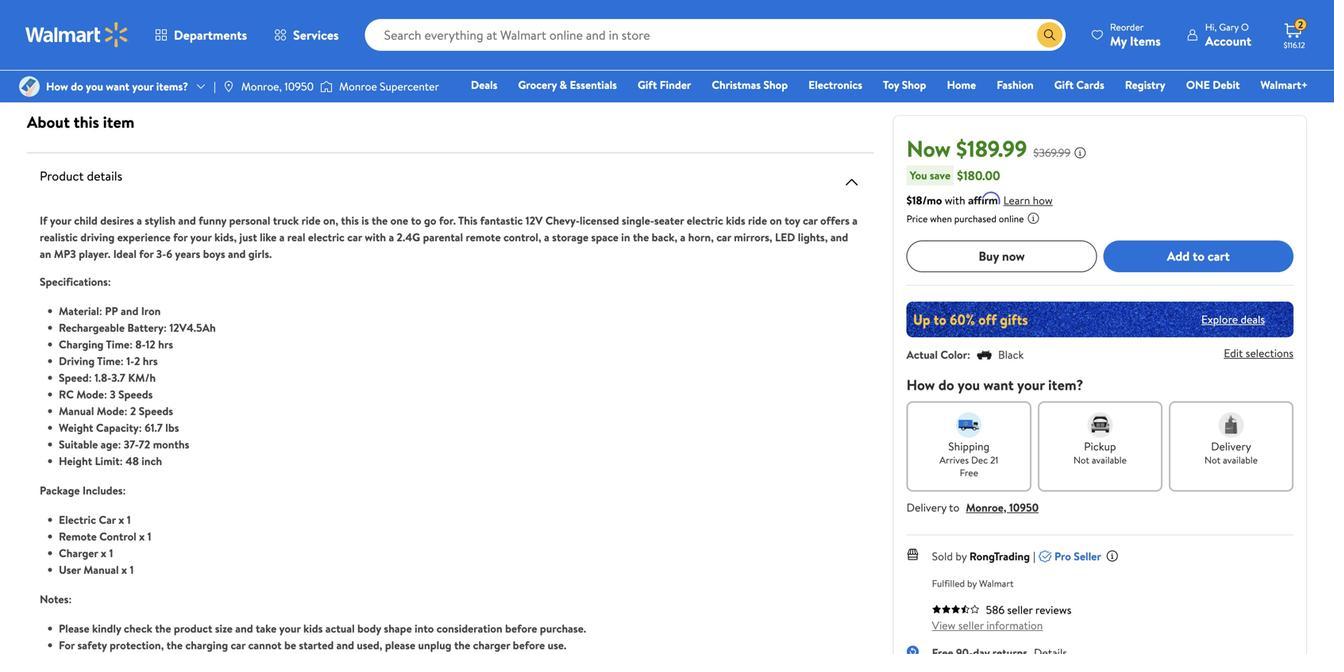 Task type: locate. For each thing, give the bounding box(es) containing it.
| right items?
[[214, 79, 216, 94]]

before left use.
[[513, 638, 545, 653]]

1 vertical spatial for
[[139, 246, 154, 262]]

 image
[[222, 80, 235, 93]]

not inside pickup not available
[[1074, 453, 1090, 467]]

electronics
[[809, 77, 863, 93]]

space
[[591, 230, 619, 245]]

1 vertical spatial with
[[365, 230, 386, 245]]

dec
[[971, 453, 988, 467]]

not down intent image for delivery
[[1205, 453, 1221, 467]]

3+ day shipping up the monroe, 10950
[[245, 29, 309, 42]]

my
[[1110, 32, 1127, 50]]

if your child desires a stylish and funny personal truck ride on, this is the one to go for. this fantastic 12v chevy-licensed single-seater electric kids ride on toy car offers a realistic driving experience for your kids, just like a real electric car with a 2.4g parental remote control, a storage space in the back, a horn, car mirrors, led lights, and an mp3 player. ideal for 3-6 years boys and girls.
[[40, 213, 858, 262]]

go
[[424, 213, 437, 228]]

 image up about
[[19, 76, 40, 97]]

add to cart
[[1167, 247, 1230, 265]]

2 down the 8-
[[134, 353, 140, 369]]

0 vertical spatial manual
[[59, 404, 94, 419]]

1 vertical spatial mode:
[[97, 404, 127, 419]]

with down is at the top of page
[[365, 230, 386, 245]]

 image for monroe supercenter
[[320, 79, 333, 95]]

0 horizontal spatial with
[[365, 230, 386, 245]]

your up be
[[279, 621, 301, 637]]

1 vertical spatial kids
[[303, 621, 323, 637]]

3+ left services popup button
[[245, 29, 256, 42]]

electric up horn,
[[687, 213, 724, 228]]

1 vertical spatial you
[[958, 375, 980, 395]]

1 horizontal spatial not
[[1205, 453, 1221, 467]]

| left 'pro' on the bottom right
[[1034, 549, 1036, 564]]

notes:
[[40, 592, 72, 607]]

kids up mirrors,
[[726, 213, 746, 228]]

seller for view
[[959, 618, 984, 633]]

not
[[1074, 453, 1090, 467], [1205, 453, 1221, 467]]

how
[[1033, 192, 1053, 208]]

x
[[119, 512, 124, 528], [139, 529, 145, 545], [101, 546, 107, 561], [121, 562, 127, 578]]

1 vertical spatial speeds
[[139, 404, 173, 419]]

charger
[[473, 638, 510, 653]]

one debit link
[[1179, 76, 1247, 93]]

by for sold
[[956, 549, 967, 564]]

lights,
[[798, 230, 828, 245]]

delivery up sold
[[907, 500, 947, 515]]

1 horizontal spatial  image
[[320, 79, 333, 95]]

gift for gift finder
[[638, 77, 657, 93]]

view seller information link
[[932, 618, 1043, 633]]

seller down 3.4249 stars out of 5, based on 586 seller reviews element
[[959, 618, 984, 633]]

available inside the delivery not available
[[1223, 453, 1258, 467]]

do up about this item
[[71, 79, 83, 94]]

2 vertical spatial to
[[949, 500, 960, 515]]

 image left monroe
[[320, 79, 333, 95]]

0 vertical spatial you
[[86, 79, 103, 94]]

0 vertical spatial want
[[106, 79, 129, 94]]

one
[[1187, 77, 1210, 93]]

kindly
[[92, 621, 121, 637]]

manual up weight
[[59, 404, 94, 419]]

specifications:
[[40, 274, 111, 290]]

1 horizontal spatial |
[[1034, 549, 1036, 564]]

0 horizontal spatial 10950
[[285, 79, 314, 94]]

product
[[174, 621, 212, 637]]

0 vertical spatial for
[[173, 230, 188, 245]]

0 vertical spatial with
[[945, 192, 966, 208]]

1 vertical spatial hrs
[[143, 353, 158, 369]]

now
[[1002, 247, 1025, 265]]

safety
[[77, 638, 107, 653]]

this left is at the top of page
[[341, 213, 359, 228]]

1 horizontal spatial kids
[[726, 213, 746, 228]]

how for how do you want your items?
[[46, 79, 68, 94]]

1 horizontal spatial shipping
[[487, 4, 521, 17]]

please
[[385, 638, 416, 653]]

and right pp
[[121, 303, 139, 319]]

0 horizontal spatial seller
[[959, 618, 984, 633]]

available
[[1092, 453, 1127, 467], [1223, 453, 1258, 467]]

not for delivery
[[1205, 453, 1221, 467]]

1 horizontal spatial shop
[[902, 77, 927, 93]]

monroe, down the free
[[966, 500, 1007, 515]]

time: up 1-
[[106, 337, 133, 352]]

pickup not available
[[1074, 439, 1127, 467]]

shipping up the deals link
[[487, 4, 521, 17]]

manual inside electric car x 1 remote control x 1 charger x 1 user manual x 1
[[83, 562, 119, 578]]

0 horizontal spatial you
[[86, 79, 103, 94]]

do for how do you want your item?
[[939, 375, 955, 395]]

if
[[40, 213, 47, 228]]

10950 down services popup button
[[285, 79, 314, 94]]

3+ day shipping up search search field
[[669, 4, 733, 17]]

0 vertical spatial |
[[214, 79, 216, 94]]

this left "item"
[[74, 111, 99, 133]]

shop inside 'link'
[[902, 77, 927, 93]]

for up years
[[173, 230, 188, 245]]

2 horizontal spatial to
[[1193, 247, 1205, 265]]

3-
[[156, 246, 166, 262]]

for.
[[439, 213, 456, 228]]

electric down on,
[[308, 230, 345, 245]]

0 horizontal spatial |
[[214, 79, 216, 94]]

on,
[[323, 213, 338, 228]]

3+ up search search field
[[669, 4, 680, 17]]

monroe, 10950
[[241, 79, 314, 94]]

intent image for shipping image
[[957, 412, 982, 438]]

child
[[74, 213, 98, 228]]

electric
[[59, 512, 96, 528]]

1 gift from the left
[[638, 77, 657, 93]]

available down intent image for delivery
[[1223, 453, 1258, 467]]

on
[[770, 213, 782, 228]]

time: up 1.8-
[[97, 353, 124, 369]]

by right fulfilled
[[967, 577, 977, 590]]

61.7
[[145, 420, 163, 436]]

account
[[1206, 32, 1252, 50]]

kids up started
[[303, 621, 323, 637]]

0 vertical spatial hrs
[[158, 337, 173, 352]]

affirm image
[[969, 192, 1001, 204]]

0 horizontal spatial  image
[[19, 76, 40, 97]]

1 vertical spatial before
[[513, 638, 545, 653]]

21
[[991, 453, 999, 467]]

available for delivery
[[1223, 453, 1258, 467]]

3+ day shipping up the deals link
[[457, 4, 521, 17]]

2 shop from the left
[[902, 77, 927, 93]]

2 horizontal spatial 3+
[[669, 4, 680, 17]]

1 vertical spatial to
[[1193, 247, 1205, 265]]

to left go on the left top
[[411, 213, 422, 228]]

details
[[87, 167, 122, 185]]

not inside the delivery not available
[[1205, 453, 1221, 467]]

2 gift from the left
[[1055, 77, 1074, 93]]

1 horizontal spatial how
[[907, 375, 935, 395]]

ride
[[302, 213, 321, 228], [748, 213, 767, 228]]

gift left the cards
[[1055, 77, 1074, 93]]

with up "price when purchased online"
[[945, 192, 966, 208]]

desires
[[100, 213, 134, 228]]

1 vertical spatial by
[[967, 577, 977, 590]]

not for pickup
[[1074, 453, 1090, 467]]

2 available from the left
[[1223, 453, 1258, 467]]

|
[[214, 79, 216, 94], [1034, 549, 1036, 564]]

to left cart
[[1193, 247, 1205, 265]]

0 horizontal spatial do
[[71, 79, 83, 94]]

seller
[[1008, 602, 1033, 618], [959, 618, 984, 633]]

into
[[415, 621, 434, 637]]

you up about this item
[[86, 79, 103, 94]]

buy now button
[[907, 240, 1097, 272]]

want for items?
[[106, 79, 129, 94]]

0 horizontal spatial this
[[74, 111, 99, 133]]

0 horizontal spatial hrs
[[143, 353, 158, 369]]

monroe, down services popup button
[[241, 79, 282, 94]]

2 up $116.12
[[1299, 18, 1304, 32]]

1 horizontal spatial 10950
[[1010, 500, 1039, 515]]

supercenter
[[380, 79, 439, 94]]

day up the deals link
[[470, 4, 484, 17]]

legal information image
[[1027, 212, 1040, 225]]

0 horizontal spatial kids
[[303, 621, 323, 637]]

1 horizontal spatial delivery
[[1211, 439, 1252, 454]]

10950 up rongtrading
[[1010, 500, 1039, 515]]

0 horizontal spatial want
[[106, 79, 129, 94]]

do for how do you want your items?
[[71, 79, 83, 94]]

shipping
[[487, 4, 521, 17], [698, 4, 733, 17], [275, 29, 309, 42]]

the right in
[[633, 230, 649, 245]]

free
[[960, 466, 979, 480]]

1 shop from the left
[[764, 77, 788, 93]]

1 vertical spatial monroe,
[[966, 500, 1007, 515]]

this
[[458, 213, 478, 228]]

to for add to cart
[[1193, 247, 1205, 265]]

toy
[[883, 77, 900, 93]]

0 horizontal spatial shipping
[[275, 29, 309, 42]]

0 vertical spatial mode:
[[76, 387, 107, 402]]

time:
[[106, 337, 133, 352], [97, 353, 124, 369]]

material:
[[59, 303, 102, 319]]

by
[[956, 549, 967, 564], [967, 577, 977, 590]]

0 horizontal spatial available
[[1092, 453, 1127, 467]]

1 vertical spatial how
[[907, 375, 935, 395]]

gift left finder
[[638, 77, 657, 93]]

gift finder link
[[631, 76, 699, 93]]

intent image for delivery image
[[1219, 412, 1244, 438]]

your left items?
[[132, 79, 154, 94]]

shop right toy
[[902, 77, 927, 93]]

hrs right 12
[[158, 337, 173, 352]]

your left item?
[[1018, 375, 1045, 395]]

0 horizontal spatial to
[[411, 213, 422, 228]]

delivery inside the delivery not available
[[1211, 439, 1252, 454]]

0 horizontal spatial not
[[1074, 453, 1090, 467]]

0 vertical spatial do
[[71, 79, 83, 94]]

1 horizontal spatial this
[[341, 213, 359, 228]]

speeds
[[118, 387, 153, 402], [139, 404, 173, 419]]

0 vertical spatial kids
[[726, 213, 746, 228]]

available inside pickup not available
[[1092, 453, 1127, 467]]

0 horizontal spatial gift
[[638, 77, 657, 93]]

car up lights,
[[803, 213, 818, 228]]

1 horizontal spatial do
[[939, 375, 955, 395]]

0 vertical spatial this
[[74, 111, 99, 133]]

you
[[86, 79, 103, 94], [958, 375, 980, 395]]

shop for toy shop
[[902, 77, 927, 93]]

the right check at the bottom
[[155, 621, 171, 637]]

1 horizontal spatial you
[[958, 375, 980, 395]]

want up "item"
[[106, 79, 129, 94]]

1 horizontal spatial gift
[[1055, 77, 1074, 93]]

to down arrives
[[949, 500, 960, 515]]

control
[[99, 529, 136, 545]]

0 horizontal spatial monroe,
[[241, 79, 282, 94]]

 image
[[19, 76, 40, 97], [320, 79, 333, 95]]

driving
[[59, 353, 95, 369]]

0 horizontal spatial delivery
[[907, 500, 947, 515]]

to inside button
[[1193, 247, 1205, 265]]

shipping up the monroe, 10950
[[275, 29, 309, 42]]

Search search field
[[365, 19, 1066, 51]]

0 horizontal spatial electric
[[308, 230, 345, 245]]

:
[[968, 347, 971, 362]]

0 horizontal spatial shop
[[764, 77, 788, 93]]

mode: down 1.8-
[[76, 387, 107, 402]]

ideal
[[113, 246, 137, 262]]

includes:
[[83, 483, 126, 498]]

how up about
[[46, 79, 68, 94]]

0 vertical spatial time:
[[106, 337, 133, 352]]

km/h
[[128, 370, 156, 386]]

car down size
[[231, 638, 246, 653]]

this
[[74, 111, 99, 133], [341, 213, 359, 228]]

shop
[[764, 77, 788, 93], [902, 77, 927, 93]]

shop right christmas
[[764, 77, 788, 93]]

seller right 586
[[1008, 602, 1033, 618]]

0 vertical spatial 10950
[[285, 79, 314, 94]]

37-
[[124, 437, 139, 452]]

hrs down 12
[[143, 353, 158, 369]]

reorder my items
[[1110, 20, 1161, 50]]

electric car x 1 remote control x 1 charger x 1 user manual x 1
[[59, 512, 151, 578]]

0 vertical spatial delivery
[[1211, 439, 1252, 454]]

items?
[[156, 79, 188, 94]]

0 horizontal spatial ride
[[302, 213, 321, 228]]

a left 2.4g
[[389, 230, 394, 245]]

1 available from the left
[[1092, 453, 1127, 467]]

speeds up 61.7 on the left bottom
[[139, 404, 173, 419]]

1 vertical spatial do
[[939, 375, 955, 395]]

1 horizontal spatial to
[[949, 500, 960, 515]]

1 horizontal spatial ride
[[748, 213, 767, 228]]

intent image for pickup image
[[1088, 412, 1113, 438]]

want down black
[[984, 375, 1014, 395]]

not down the intent image for pickup
[[1074, 453, 1090, 467]]

you down :
[[958, 375, 980, 395]]

is
[[362, 213, 369, 228]]

actual color :
[[907, 347, 971, 362]]

finder
[[660, 77, 691, 93]]

charging
[[185, 638, 228, 653]]

1 vertical spatial 10950
[[1010, 500, 1039, 515]]

1 vertical spatial manual
[[83, 562, 119, 578]]

manual down charger
[[83, 562, 119, 578]]

day up search search field
[[682, 4, 696, 17]]

2 not from the left
[[1205, 453, 1221, 467]]

shop inside "link"
[[764, 77, 788, 93]]

1 horizontal spatial electric
[[687, 213, 724, 228]]

1 vertical spatial time:
[[97, 353, 124, 369]]

2 up the capacity:
[[130, 404, 136, 419]]

1 vertical spatial this
[[341, 213, 359, 228]]

delivery down intent image for delivery
[[1211, 439, 1252, 454]]

shipping up search search field
[[698, 4, 733, 17]]

available down the intent image for pickup
[[1092, 453, 1127, 467]]

body
[[357, 621, 381, 637]]

grocery & essentials link
[[511, 76, 624, 93]]

ride up mirrors,
[[748, 213, 767, 228]]

$369.99
[[1034, 145, 1071, 160]]

1 not from the left
[[1074, 453, 1090, 467]]

0 vertical spatial by
[[956, 549, 967, 564]]

1-
[[126, 353, 134, 369]]

3+ up the deals link
[[457, 4, 468, 17]]

by right sold
[[956, 549, 967, 564]]

a down the chevy-
[[544, 230, 550, 245]]

product details image
[[843, 173, 862, 192]]

before up "charger"
[[505, 621, 537, 637]]

gift cards
[[1055, 77, 1105, 93]]

monroe
[[339, 79, 377, 94]]

1 vertical spatial want
[[984, 375, 1014, 395]]

departments button
[[141, 16, 261, 54]]

0 vertical spatial speeds
[[118, 387, 153, 402]]

mode: down the 3
[[97, 404, 127, 419]]

back,
[[652, 230, 678, 245]]

0 vertical spatial how
[[46, 79, 68, 94]]

seater
[[654, 213, 684, 228]]

weight
[[59, 420, 93, 436]]

electronics link
[[802, 76, 870, 93]]

ride left on,
[[302, 213, 321, 228]]

1 horizontal spatial want
[[984, 375, 1014, 395]]

a right offers
[[853, 213, 858, 228]]

how down "actual"
[[907, 375, 935, 395]]

learn more about strikethrough prices image
[[1074, 146, 1087, 159]]

do down color
[[939, 375, 955, 395]]

1 horizontal spatial seller
[[1008, 602, 1033, 618]]

speeds down km/h
[[118, 387, 153, 402]]

gift finder
[[638, 77, 691, 93]]

for left 3-
[[139, 246, 154, 262]]

day left services
[[258, 29, 272, 42]]

1 horizontal spatial 3+ day shipping
[[457, 4, 521, 17]]

your down funny
[[190, 230, 212, 245]]

you for how do you want your item?
[[958, 375, 980, 395]]

kids inside please kindly check the product size and take your kids actual body shape into consideration before purchase. for safety protection, the charging car cannot be started and used, please unplug the charger before use.
[[303, 621, 323, 637]]

hrs
[[158, 337, 173, 352], [143, 353, 158, 369]]

fashion
[[997, 77, 1034, 93]]

parental
[[423, 230, 463, 245]]

deals
[[1241, 312, 1265, 327]]

0 horizontal spatial 3+
[[245, 29, 256, 42]]

0 vertical spatial electric
[[687, 213, 724, 228]]

deals link
[[464, 76, 505, 93]]

to inside if your child desires a stylish and funny personal truck ride on, this is the one to go for. this fantastic 12v chevy-licensed single-seater electric kids ride on toy car offers a realistic driving experience for your kids, just like a real electric car with a 2.4g parental remote control, a storage space in the back, a horn, car mirrors, led lights, and an mp3 player. ideal for 3-6 years boys and girls.
[[411, 213, 422, 228]]

0 horizontal spatial how
[[46, 79, 68, 94]]

1 vertical spatial delivery
[[907, 500, 947, 515]]



Task type: vqa. For each thing, say whether or not it's contained in the screenshot.
72
yes



Task type: describe. For each thing, give the bounding box(es) containing it.
unplug
[[418, 638, 452, 653]]

buy now
[[979, 247, 1025, 265]]

single-
[[622, 213, 655, 228]]

and down kids,
[[228, 246, 246, 262]]

registry link
[[1118, 76, 1173, 93]]

0 vertical spatial 2
[[1299, 18, 1304, 32]]

actual
[[326, 621, 355, 637]]

kids,
[[214, 230, 237, 245]]

how for how do you want your item?
[[907, 375, 935, 395]]

2 horizontal spatial day
[[682, 4, 696, 17]]

selections
[[1246, 346, 1294, 361]]

2 vertical spatial 2
[[130, 404, 136, 419]]

mp3
[[54, 246, 76, 262]]

capacity:
[[96, 420, 142, 436]]

manual inside the material: pp and iron rechargeable battery: 12v4.5ah charging time: 8-12 hrs driving time: 1-2 hrs speed: 1.8-3.7 km/h rc mode: 3 speeds manual mode: 2 speeds weight capacity: 61.7 lbs suitable age: 37-72 months height limit: 48 inch
[[59, 404, 94, 419]]

started
[[299, 638, 334, 653]]

one
[[391, 213, 408, 228]]

2 horizontal spatial 3+ day shipping
[[669, 4, 733, 17]]

seller
[[1074, 549, 1102, 564]]

boys
[[203, 246, 225, 262]]

delivery for not
[[1211, 439, 1252, 454]]

licensed
[[580, 213, 619, 228]]

and inside the material: pp and iron rechargeable battery: 12v4.5ah charging time: 8-12 hrs driving time: 1-2 hrs speed: 1.8-3.7 km/h rc mode: 3 speeds manual mode: 2 speeds weight capacity: 61.7 lbs suitable age: 37-72 months height limit: 48 inch
[[121, 303, 139, 319]]

and down the actual
[[337, 638, 354, 653]]

you save $180.00
[[910, 167, 1001, 184]]

real
[[287, 230, 305, 245]]

0 horizontal spatial day
[[258, 29, 272, 42]]

the down consideration
[[454, 638, 470, 653]]

a right like
[[279, 230, 285, 245]]

search icon image
[[1044, 29, 1056, 41]]

1 vertical spatial electric
[[308, 230, 345, 245]]

your inside please kindly check the product size and take your kids actual body shape into consideration before purchase. for safety protection, the charging car cannot be started and used, please unplug the charger before use.
[[279, 621, 301, 637]]

grocery & essentials
[[518, 77, 617, 93]]

1 horizontal spatial monroe,
[[966, 500, 1007, 515]]

toy
[[785, 213, 800, 228]]

inch
[[142, 454, 162, 469]]

1 horizontal spatial 3+
[[457, 4, 468, 17]]

monroe supercenter
[[339, 79, 439, 94]]

remote
[[466, 230, 501, 245]]

stylish
[[145, 213, 176, 228]]

your up realistic
[[50, 213, 71, 228]]

price when purchased online
[[907, 212, 1024, 225]]

8-
[[135, 337, 146, 352]]

with inside if your child desires a stylish and funny personal truck ride on, this is the one to go for. this fantastic 12v chevy-licensed single-seater electric kids ride on toy car offers a realistic driving experience for your kids, just like a real electric car with a 2.4g parental remote control, a storage space in the back, a horn, car mirrors, led lights, and an mp3 player. ideal for 3-6 years boys and girls.
[[365, 230, 386, 245]]

fulfilled by walmart
[[932, 577, 1014, 590]]

1 horizontal spatial day
[[470, 4, 484, 17]]

truck
[[273, 213, 299, 228]]

to for delivery to monroe, 10950
[[949, 500, 960, 515]]

72
[[139, 437, 150, 452]]

package
[[40, 483, 80, 498]]

$18/mo
[[907, 192, 942, 208]]

3.4249 stars out of 5, based on 586 seller reviews element
[[932, 605, 980, 614]]

check
[[124, 621, 152, 637]]

1 vertical spatial 2
[[134, 353, 140, 369]]

$116.12
[[1284, 40, 1306, 50]]

want for item?
[[984, 375, 1014, 395]]

item?
[[1049, 375, 1084, 395]]

and down offers
[[831, 230, 849, 245]]

this inside if your child desires a stylish and funny personal truck ride on, this is the one to go for. this fantastic 12v chevy-licensed single-seater electric kids ride on toy car offers a realistic driving experience for your kids, just like a real electric car with a 2.4g parental remote control, a storage space in the back, a horn, car mirrors, led lights, and an mp3 player. ideal for 3-6 years boys and girls.
[[341, 213, 359, 228]]

services button
[[261, 16, 352, 54]]

1 horizontal spatial with
[[945, 192, 966, 208]]

and left funny
[[178, 213, 196, 228]]

charging
[[59, 337, 104, 352]]

0 horizontal spatial for
[[139, 246, 154, 262]]

0 vertical spatial before
[[505, 621, 537, 637]]

1 vertical spatial |
[[1034, 549, 1036, 564]]

fulfilled
[[932, 577, 965, 590]]

shop for christmas shop
[[764, 77, 788, 93]]

car right horn,
[[717, 230, 732, 245]]

how do you want your items?
[[46, 79, 188, 94]]

rc
[[59, 387, 74, 402]]

car down is at the top of page
[[347, 230, 362, 245]]

gary
[[1220, 20, 1239, 34]]

christmas
[[712, 77, 761, 93]]

when
[[930, 212, 952, 225]]

an
[[40, 246, 51, 262]]

2 ride from the left
[[748, 213, 767, 228]]

by for fulfilled
[[967, 577, 977, 590]]

Walmart Site-Wide search field
[[365, 19, 1066, 51]]

 image for how do you want your items?
[[19, 76, 40, 97]]

1 horizontal spatial hrs
[[158, 337, 173, 352]]

christmas shop link
[[705, 76, 795, 93]]

1 horizontal spatial for
[[173, 230, 188, 245]]

learn how button
[[1004, 192, 1053, 209]]

3.7
[[111, 370, 125, 386]]

0 horizontal spatial 3+ day shipping
[[245, 29, 309, 42]]

grocery
[[518, 77, 557, 93]]

home
[[947, 77, 976, 93]]

fantastic
[[480, 213, 523, 228]]

seller for 586
[[1008, 602, 1033, 618]]

departments
[[174, 26, 247, 44]]

please
[[59, 621, 89, 637]]

use.
[[548, 638, 567, 653]]

a up experience on the left of page
[[137, 213, 142, 228]]

0 vertical spatial monroe,
[[241, 79, 282, 94]]

speed:
[[59, 370, 92, 386]]

pro seller info image
[[1106, 550, 1119, 563]]

protection,
[[110, 638, 164, 653]]

up to sixty percent off deals. shop now. image
[[907, 302, 1294, 337]]

a left horn,
[[680, 230, 686, 245]]

christmas shop
[[712, 77, 788, 93]]

walmart image
[[25, 22, 129, 48]]

and right size
[[235, 621, 253, 637]]

in
[[621, 230, 630, 245]]

add to cart button
[[1104, 240, 1294, 272]]

edit selections button
[[1224, 346, 1294, 361]]

2 horizontal spatial shipping
[[698, 4, 733, 17]]

package includes:
[[40, 483, 126, 498]]

material: pp and iron rechargeable battery: 12v4.5ah charging time: 8-12 hrs driving time: 1-2 hrs speed: 1.8-3.7 km/h rc mode: 3 speeds manual mode: 2 speeds weight capacity: 61.7 lbs suitable age: 37-72 months height limit: 48 inch
[[59, 303, 216, 469]]

available for pickup
[[1092, 453, 1127, 467]]

gift for gift cards
[[1055, 77, 1074, 93]]

gift cards link
[[1047, 76, 1112, 93]]

price
[[907, 212, 928, 225]]

edit selections
[[1224, 346, 1294, 361]]

586
[[986, 602, 1005, 618]]

product details
[[40, 167, 122, 185]]

delivery for to
[[907, 500, 947, 515]]

the down product
[[167, 638, 183, 653]]

charger
[[59, 546, 98, 561]]

shape
[[384, 621, 412, 637]]

$189.99
[[957, 133, 1027, 164]]

toy shop link
[[876, 76, 934, 93]]

sold by rongtrading
[[932, 549, 1030, 564]]

kids inside if your child desires a stylish and funny personal truck ride on, this is the one to go for. this fantastic 12v chevy-licensed single-seater electric kids ride on toy car offers a realistic driving experience for your kids, just like a real electric car with a 2.4g parental remote control, a storage space in the back, a horn, car mirrors, led lights, and an mp3 player. ideal for 3-6 years boys and girls.
[[726, 213, 746, 228]]

2.4g
[[397, 230, 420, 245]]

car inside please kindly check the product size and take your kids actual body shape into consideration before purchase. for safety protection, the charging car cannot be started and used, please unplug the charger before use.
[[231, 638, 246, 653]]

save
[[930, 167, 951, 183]]

product
[[40, 167, 84, 185]]

1 ride from the left
[[302, 213, 321, 228]]

essentials
[[570, 77, 617, 93]]

rechargeable
[[59, 320, 125, 336]]

one debit
[[1187, 77, 1240, 93]]

the right is at the top of page
[[372, 213, 388, 228]]

shipping arrives dec 21 free
[[940, 439, 999, 480]]

walmart+
[[1261, 77, 1308, 93]]

you for how do you want your items?
[[86, 79, 103, 94]]

buy
[[979, 247, 999, 265]]



